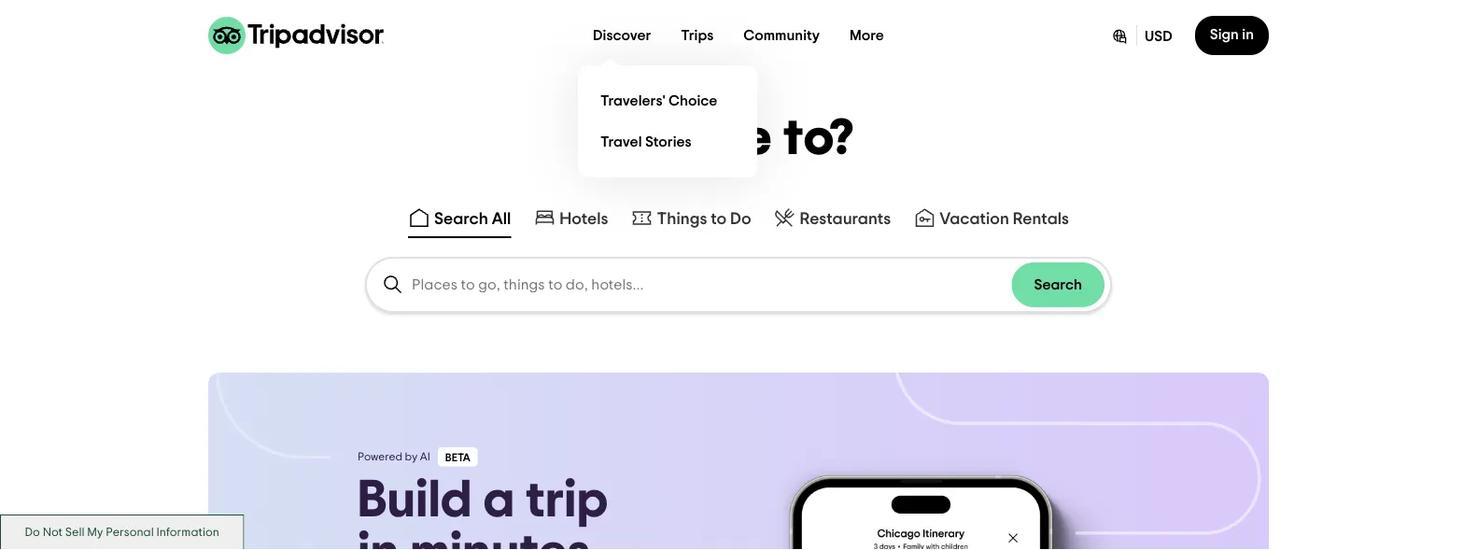 Task type: vqa. For each thing, say whether or not it's contained in the screenshot.
Search to the bottom
yes



Task type: describe. For each thing, give the bounding box(es) containing it.
search button
[[1012, 263, 1105, 307]]

hotels button
[[530, 203, 612, 238]]

discover
[[593, 28, 651, 43]]

vacation
[[940, 210, 1010, 227]]

0 vertical spatial in
[[1243, 27, 1254, 42]]

trips
[[681, 28, 714, 43]]

ai
[[420, 451, 430, 463]]

community button
[[729, 17, 835, 54]]

vacation rentals
[[940, 210, 1070, 227]]

information
[[156, 526, 219, 538]]

travelers' choice link
[[593, 80, 743, 121]]

discover button
[[578, 17, 666, 54]]

search for search
[[1034, 277, 1083, 292]]

by
[[405, 451, 418, 463]]

sign in
[[1210, 27, 1254, 42]]

things to do button
[[627, 203, 755, 238]]

stories
[[645, 135, 692, 149]]

search search field containing search
[[367, 259, 1111, 311]]

do not sell my personal information
[[25, 526, 219, 538]]

things to do
[[657, 210, 752, 227]]

sell
[[65, 526, 85, 538]]

in inside build a trip in minutes
[[358, 526, 399, 550]]

to
[[711, 210, 727, 227]]

a
[[483, 474, 515, 526]]

beta
[[445, 453, 470, 464]]

search for search all
[[434, 210, 488, 227]]

my
[[87, 526, 103, 538]]

tripadvisor image
[[208, 17, 384, 54]]

more button
[[835, 17, 899, 54]]

where to?
[[623, 113, 855, 164]]

search all button
[[404, 203, 515, 238]]

travelers'
[[601, 93, 666, 108]]

more
[[850, 28, 885, 43]]

menu containing travelers' choice
[[578, 65, 758, 177]]

build
[[358, 474, 472, 526]]

usd
[[1145, 29, 1173, 44]]

personal
[[106, 526, 154, 538]]

not
[[43, 526, 63, 538]]

travel stories
[[601, 135, 692, 149]]

search all
[[434, 210, 511, 227]]

usd button
[[1096, 16, 1188, 55]]

do inside the do not sell my personal information button
[[25, 526, 40, 538]]



Task type: locate. For each thing, give the bounding box(es) containing it.
hotels
[[560, 210, 609, 227]]

travel
[[601, 135, 642, 149]]

vacation rentals button
[[910, 203, 1073, 238]]

do right to
[[730, 210, 752, 227]]

0 vertical spatial do
[[730, 210, 752, 227]]

in down powered
[[358, 526, 399, 550]]

minutes
[[410, 526, 590, 550]]

to?
[[784, 113, 855, 164]]

do
[[730, 210, 752, 227], [25, 526, 40, 538]]

in
[[1243, 27, 1254, 42], [358, 526, 399, 550]]

build a trip in minutes
[[358, 474, 608, 550]]

1 horizontal spatial in
[[1243, 27, 1254, 42]]

travelers' choice
[[601, 93, 718, 108]]

restaurants
[[800, 210, 891, 227]]

trips button
[[666, 17, 729, 54]]

community
[[744, 28, 820, 43]]

menu
[[578, 65, 758, 177]]

where
[[623, 113, 773, 164]]

1 horizontal spatial search
[[1034, 277, 1083, 292]]

restaurants button
[[770, 203, 895, 238]]

hotels link
[[534, 206, 609, 229]]

do inside things to do link
[[730, 210, 752, 227]]

search inside tab list
[[434, 210, 488, 227]]

choice
[[669, 93, 718, 108]]

all
[[492, 210, 511, 227]]

tab list containing search all
[[0, 199, 1478, 242]]

powered by ai
[[358, 451, 430, 463]]

0 horizontal spatial in
[[358, 526, 399, 550]]

1 vertical spatial search
[[1034, 277, 1083, 292]]

1 horizontal spatial do
[[730, 210, 752, 227]]

things
[[657, 210, 707, 227]]

search down rentals
[[1034, 277, 1083, 292]]

powered
[[358, 451, 403, 463]]

trip
[[526, 474, 608, 526]]

vacation rentals link
[[914, 206, 1070, 229]]

0 horizontal spatial search
[[434, 210, 488, 227]]

1 vertical spatial do
[[25, 526, 40, 538]]

0 vertical spatial search
[[434, 210, 488, 227]]

Search search field
[[367, 259, 1111, 311], [412, 277, 1012, 293]]

travel stories link
[[593, 121, 743, 163]]

0 horizontal spatial do
[[25, 526, 40, 538]]

search
[[434, 210, 488, 227], [1034, 277, 1083, 292]]

search left all
[[434, 210, 488, 227]]

do not sell my personal information button
[[0, 515, 244, 550]]

restaurants link
[[774, 206, 891, 229]]

things to do link
[[631, 206, 752, 229]]

1 vertical spatial in
[[358, 526, 399, 550]]

tab list
[[0, 199, 1478, 242]]

sign
[[1210, 27, 1239, 42]]

do left not
[[25, 526, 40, 538]]

in right sign
[[1243, 27, 1254, 42]]

rentals
[[1013, 210, 1070, 227]]

search image
[[382, 274, 404, 296]]

sign in link
[[1195, 16, 1269, 55]]



